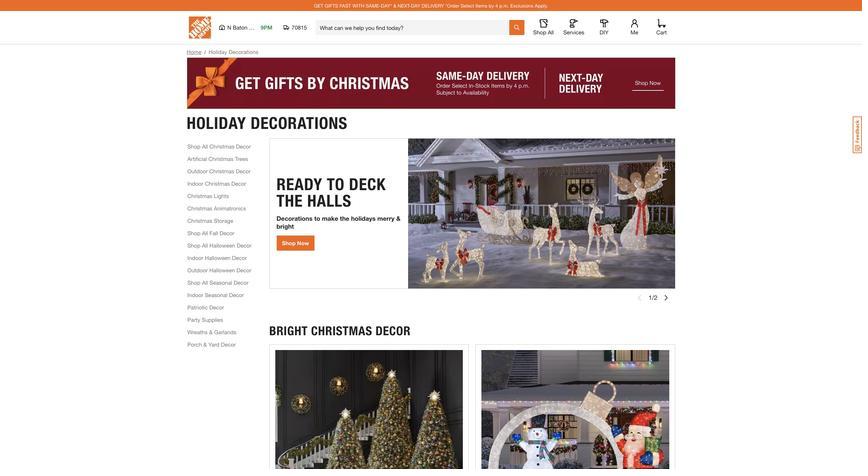 Task type: locate. For each thing, give the bounding box(es) containing it.
decorations
[[229, 49, 259, 55], [251, 113, 348, 133], [277, 215, 313, 223]]

day*
[[381, 3, 392, 8]]

wreaths & garlands
[[188, 329, 237, 336]]

halls
[[308, 191, 352, 211]]

holiday decorations
[[187, 113, 348, 133]]

christmas lights link
[[188, 192, 229, 200]]

services
[[564, 29, 585, 35]]

0 vertical spatial /
[[204, 49, 206, 55]]

holiday up the shop all christmas decor
[[187, 113, 246, 133]]

next slide image
[[664, 295, 670, 301]]

shop down shop all fall decor link
[[188, 242, 201, 249]]

animatronics
[[214, 205, 246, 212]]

0 horizontal spatial /
[[204, 49, 206, 55]]

halloween up the indoor halloween decor
[[210, 242, 235, 249]]

outdoor christmas decor
[[188, 168, 251, 174]]

1 vertical spatial halloween
[[205, 255, 231, 261]]

exclusions
[[511, 3, 534, 8]]

holiday
[[209, 49, 227, 55], [187, 113, 246, 133]]

shop up artificial
[[188, 143, 201, 150]]

christmas up artificial christmas trees
[[210, 143, 235, 150]]

halloween down 'shop all halloween decor' link
[[205, 255, 231, 261]]

fall
[[210, 230, 218, 237]]

/ for home
[[204, 49, 206, 55]]

halloween for indoor
[[205, 255, 231, 261]]

outdoor down artificial
[[188, 168, 208, 174]]

all left services
[[548, 29, 554, 35]]

halloween for outdoor
[[210, 267, 235, 274]]

all down shop all fall decor link
[[202, 242, 208, 249]]

1 / 2
[[649, 294, 658, 302]]

indoor
[[188, 180, 204, 187], [188, 255, 204, 261], [188, 292, 204, 299]]

1
[[649, 294, 653, 302]]

shop left now
[[282, 240, 296, 247]]

& inside decorations to make the holidays  merry & bright
[[397, 215, 401, 223]]

all left the fall
[[202, 230, 208, 237]]

trees
[[235, 156, 248, 162]]

2 outdoor from the top
[[188, 267, 208, 274]]

70815
[[292, 24, 307, 31]]

/
[[204, 49, 206, 55], [653, 294, 655, 302]]

outdoor inside outdoor christmas decor link
[[188, 168, 208, 174]]

outdoor for outdoor halloween decor
[[188, 267, 208, 274]]

indoor christmas decor
[[188, 180, 246, 187]]

christmas storage link
[[188, 217, 234, 225]]

artificial
[[188, 156, 207, 162]]

0 vertical spatial halloween
[[210, 242, 235, 249]]

outdoor halloween decor
[[188, 267, 252, 274]]

halloween
[[210, 242, 235, 249], [205, 255, 231, 261], [210, 267, 235, 274]]

shop for shop all halloween decor
[[188, 242, 201, 249]]

baton
[[233, 24, 248, 31]]

by
[[489, 3, 495, 8]]

What can we help you find today? search field
[[320, 20, 509, 35]]

decor
[[376, 324, 411, 339]]

3 indoor from the top
[[188, 292, 204, 299]]

decor down shop all seasonal decor link
[[229, 292, 244, 299]]

me button
[[624, 19, 646, 36]]

all for shop all christmas decor
[[202, 143, 208, 150]]

& right merry
[[397, 215, 401, 223]]

patriotic decor link
[[188, 304, 224, 312]]

/ inside home / holiday decorations
[[204, 49, 206, 55]]

all up artificial
[[202, 143, 208, 150]]

holiday right home at the left top of the page
[[209, 49, 227, 55]]

christmas down christmas lights link
[[188, 205, 213, 212]]

shop for shop all christmas decor
[[188, 143, 201, 150]]

shop down apply.
[[534, 29, 547, 35]]

seasonal down shop all seasonal decor link
[[205, 292, 228, 299]]

apply.
[[535, 3, 549, 8]]

outdoor halloween decor link
[[188, 266, 252, 275]]

indoor for indoor christmas decor
[[188, 180, 204, 187]]

deck
[[349, 175, 386, 195]]

christmas down outdoor christmas decor link
[[205, 180, 230, 187]]

indoor up the 'patriotic'
[[188, 292, 204, 299]]

all inside button
[[548, 29, 554, 35]]

indoor up christmas lights
[[188, 180, 204, 187]]

outdoor inside outdoor halloween decor link
[[188, 267, 208, 274]]

get
[[314, 3, 324, 8]]

shop all button
[[533, 19, 555, 36]]

all up indoor seasonal decor in the left bottom of the page
[[202, 280, 208, 286]]

all for shop all
[[548, 29, 554, 35]]

shop inside 'link'
[[282, 240, 296, 247]]

&
[[394, 3, 397, 8], [397, 215, 401, 223], [209, 329, 213, 336], [204, 342, 207, 348]]

1 outdoor from the top
[[188, 168, 208, 174]]

outdoor
[[188, 168, 208, 174], [188, 267, 208, 274]]

cart
[[657, 29, 668, 35]]

outdoor down the indoor halloween decor link
[[188, 267, 208, 274]]

indoor halloween decor link
[[188, 254, 247, 262]]

shop now link
[[277, 236, 315, 251]]

decor down trees
[[236, 168, 251, 174]]

diy
[[600, 29, 609, 35]]

yard
[[209, 342, 220, 348]]

shop
[[534, 29, 547, 35], [188, 143, 201, 150], [188, 230, 201, 237], [282, 240, 296, 247], [188, 242, 201, 249], [188, 280, 201, 286]]

shop left the fall
[[188, 230, 201, 237]]

0 vertical spatial outdoor
[[188, 168, 208, 174]]

shop up indoor seasonal decor in the left bottom of the page
[[188, 280, 201, 286]]

christmas down artificial christmas trees link
[[210, 168, 235, 174]]

the
[[277, 191, 303, 211]]

0 vertical spatial indoor
[[188, 180, 204, 187]]

2 indoor from the top
[[188, 255, 204, 261]]

0 vertical spatial decorations
[[229, 49, 259, 55]]

day
[[412, 3, 421, 8]]

diy button
[[594, 19, 616, 36]]

wreaths
[[188, 329, 208, 336]]

/ right this is the first slide icon
[[653, 294, 655, 302]]

seasonal down outdoor halloween decor link
[[210, 280, 232, 286]]

2
[[655, 294, 658, 302]]

1 vertical spatial outdoor
[[188, 267, 208, 274]]

0 vertical spatial holiday
[[209, 49, 227, 55]]

artificial christmas trees link
[[188, 155, 248, 163]]

shop for shop all
[[534, 29, 547, 35]]

1 vertical spatial /
[[653, 294, 655, 302]]

& up porch & yard decor
[[209, 329, 213, 336]]

home
[[187, 49, 202, 55]]

this is the first slide image
[[637, 295, 643, 301]]

shop inside button
[[534, 29, 547, 35]]

2 vertical spatial indoor
[[188, 292, 204, 299]]

1 indoor from the top
[[188, 180, 204, 187]]

indoor christmas decor link
[[188, 180, 246, 188]]

2 vertical spatial decorations
[[277, 215, 313, 223]]

2 vertical spatial halloween
[[210, 267, 235, 274]]

1 vertical spatial indoor
[[188, 255, 204, 261]]

halloween up the shop all seasonal decor
[[210, 267, 235, 274]]

indoor up 'outdoor halloween decor'
[[188, 255, 204, 261]]

1 vertical spatial holiday
[[187, 113, 246, 133]]

shop for shop all fall decor
[[188, 230, 201, 237]]

1 horizontal spatial /
[[653, 294, 655, 302]]

indoor seasonal decor link
[[188, 291, 244, 300]]

/ right home at the left top of the page
[[204, 49, 206, 55]]



Task type: vqa. For each thing, say whether or not it's contained in the screenshot.
the Select within the Purchase Select M18 Products & Receive Free Tool or Battery | Applied
no



Task type: describe. For each thing, give the bounding box(es) containing it.
christmas up the shop all fall decor
[[188, 218, 213, 224]]

christmas down shop all christmas decor link
[[209, 156, 234, 162]]

bright christmas decor
[[270, 324, 411, 339]]

the home depot logo image
[[189, 17, 211, 39]]

same-
[[366, 3, 381, 8]]

now
[[297, 240, 309, 247]]

decor down indoor seasonal decor link
[[210, 304, 224, 311]]

to
[[315, 215, 321, 223]]

porch & yard decor
[[188, 342, 236, 348]]

patriotic
[[188, 304, 208, 311]]

storage
[[214, 218, 234, 224]]

n baton rouge
[[228, 24, 265, 31]]

garlands
[[214, 329, 237, 336]]

christmas down indoor christmas decor link
[[188, 193, 213, 199]]

& left yard
[[204, 342, 207, 348]]

decor down garlands
[[221, 342, 236, 348]]

4
[[496, 3, 499, 8]]

indoor halloween decor
[[188, 255, 247, 261]]

shop all fall decor
[[188, 230, 235, 237]]

decorations to make the holidays  merry & bright
[[277, 215, 401, 230]]

services button
[[563, 19, 585, 36]]

shop all halloween decor link
[[188, 242, 252, 250]]

9pm
[[261, 24, 273, 31]]

bright
[[277, 223, 294, 230]]

decor up the shop all seasonal decor
[[237, 267, 252, 274]]

next-
[[398, 3, 412, 8]]

*order
[[446, 3, 460, 8]]

holidays
[[351, 215, 376, 223]]

rouge
[[249, 24, 265, 31]]

the
[[340, 215, 350, 223]]

indoor for indoor halloween decor
[[188, 255, 204, 261]]

cart link
[[655, 19, 670, 36]]

ready to deck the halls
[[277, 175, 386, 211]]

& right day*
[[394, 3, 397, 8]]

shop all halloween decor
[[188, 242, 252, 249]]

all for shop all fall decor
[[202, 230, 208, 237]]

fast
[[340, 3, 351, 8]]

n
[[228, 24, 232, 31]]

home link
[[187, 49, 202, 55]]

decor down storage at the left of page
[[220, 230, 235, 237]]

shop all
[[534, 29, 554, 35]]

feedback link image
[[854, 116, 863, 154]]

me
[[631, 29, 639, 35]]

shop for shop now
[[282, 240, 296, 247]]

image for ready to deck the halls image
[[409, 139, 676, 289]]

shop all seasonal decor link
[[188, 279, 249, 287]]

70815 button
[[284, 24, 307, 31]]

delivery
[[422, 3, 445, 8]]

christmas animatronics
[[188, 205, 246, 212]]

0 vertical spatial seasonal
[[210, 280, 232, 286]]

shop all christmas decor link
[[188, 142, 251, 151]]

shop for shop all seasonal decor
[[188, 280, 201, 286]]

porch & yard decor link
[[188, 341, 236, 349]]

decor down outdoor halloween decor link
[[234, 280, 249, 286]]

decor down 'shop all halloween decor' link
[[232, 255, 247, 261]]

shop all fall decor link
[[188, 229, 235, 238]]

artificial christmas trees
[[188, 156, 248, 162]]

items
[[476, 3, 488, 8]]

decorations inside decorations to make the holidays  merry & bright
[[277, 215, 313, 223]]

home / holiday decorations
[[187, 49, 259, 55]]

decor up the indoor halloween decor
[[237, 242, 252, 249]]

sponsored banner image
[[187, 58, 676, 109]]

shop all christmas decor
[[188, 143, 251, 150]]

porch
[[188, 342, 202, 348]]

ready
[[277, 175, 323, 195]]

get gifts fast with same-day* & next-day delivery *order select items by 4 p.m. exclusions apply.
[[314, 3, 549, 8]]

shop now
[[282, 240, 309, 247]]

christmas
[[311, 324, 373, 339]]

to
[[327, 175, 345, 195]]

indoor for indoor seasonal decor
[[188, 292, 204, 299]]

decor down outdoor christmas decor link
[[232, 180, 246, 187]]

all for shop all seasonal decor
[[202, 280, 208, 286]]

indoor seasonal decor
[[188, 292, 244, 299]]

lights
[[214, 193, 229, 199]]

patriotic decor
[[188, 304, 224, 311]]

p.m.
[[500, 3, 510, 8]]

bright
[[270, 324, 308, 339]]

party supplies
[[188, 317, 223, 323]]

make
[[322, 215, 339, 223]]

all for shop all halloween decor
[[202, 242, 208, 249]]

shop all seasonal decor
[[188, 280, 249, 286]]

christmas lights
[[188, 193, 229, 199]]

/ for 1
[[653, 294, 655, 302]]

with
[[353, 3, 365, 8]]

gifts
[[325, 3, 339, 8]]

merry
[[378, 215, 395, 223]]

decor up trees
[[236, 143, 251, 150]]

christmas animatronics link
[[188, 204, 246, 213]]

supplies
[[202, 317, 223, 323]]

select
[[461, 3, 475, 8]]

party
[[188, 317, 200, 323]]

party supplies link
[[188, 316, 223, 324]]

1 vertical spatial decorations
[[251, 113, 348, 133]]

1 vertical spatial seasonal
[[205, 292, 228, 299]]

outdoor for outdoor christmas decor
[[188, 168, 208, 174]]

christmas storage
[[188, 218, 234, 224]]

outdoor christmas decor link
[[188, 167, 251, 176]]

wreaths & garlands link
[[188, 328, 237, 337]]



